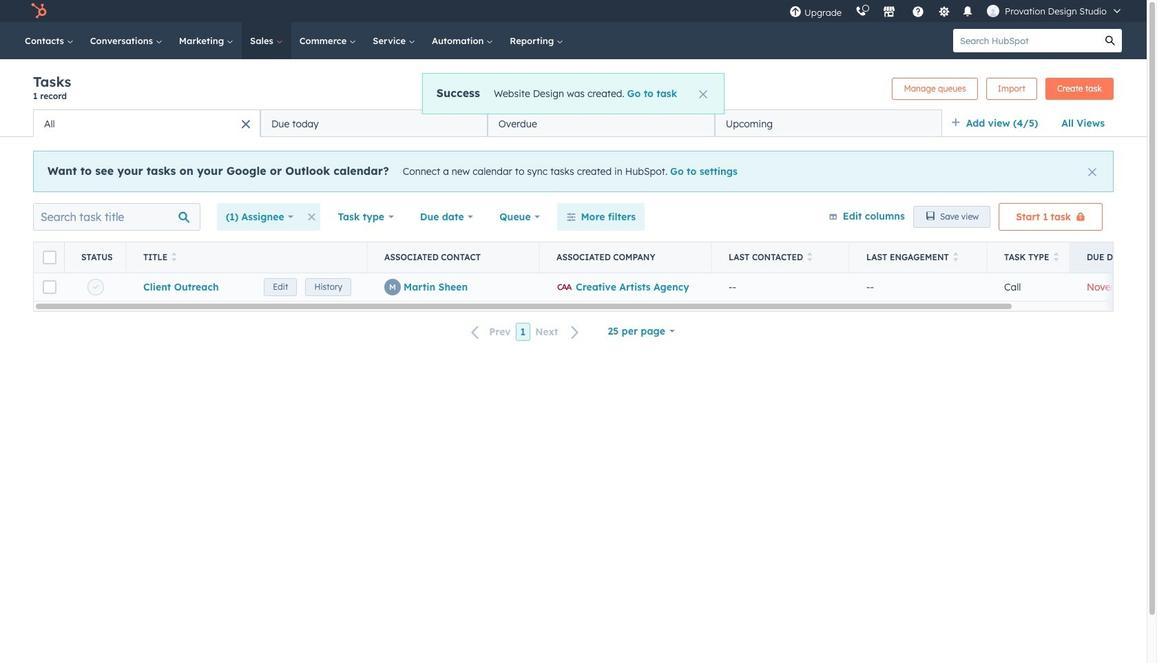 Task type: vqa. For each thing, say whether or not it's contained in the screenshot.
PM
no



Task type: locate. For each thing, give the bounding box(es) containing it.
close image
[[699, 90, 708, 99], [1089, 168, 1097, 176]]

1 vertical spatial alert
[[33, 151, 1114, 192]]

1 vertical spatial close image
[[1089, 168, 1097, 176]]

Search HubSpot search field
[[954, 29, 1099, 52]]

banner
[[33, 73, 1114, 110]]

menu
[[783, 0, 1131, 22]]

alert
[[422, 73, 725, 114], [33, 151, 1114, 192]]

1 horizontal spatial close image
[[1089, 168, 1097, 176]]

2 column header from the left
[[65, 243, 127, 273]]

tab list
[[33, 110, 942, 137]]

press to sort. element
[[172, 252, 177, 263], [808, 252, 813, 263], [953, 252, 959, 263], [1054, 252, 1059, 263]]

column header
[[34, 243, 65, 273], [65, 243, 127, 273], [368, 243, 540, 273], [540, 243, 712, 273]]

0 vertical spatial close image
[[699, 90, 708, 99]]

1 column header from the left
[[34, 243, 65, 273]]

task status: not completed image
[[93, 285, 99, 290]]

press to sort. image
[[172, 252, 177, 262], [808, 252, 813, 262], [953, 252, 959, 262], [1054, 252, 1059, 262]]

2 press to sort. element from the left
[[808, 252, 813, 263]]

4 press to sort. image from the left
[[1054, 252, 1059, 262]]

pagination navigation
[[463, 323, 588, 341]]



Task type: describe. For each thing, give the bounding box(es) containing it.
4 column header from the left
[[540, 243, 712, 273]]

0 horizontal spatial close image
[[699, 90, 708, 99]]

4 press to sort. element from the left
[[1054, 252, 1059, 263]]

3 press to sort. image from the left
[[953, 252, 959, 262]]

1 press to sort. element from the left
[[172, 252, 177, 263]]

3 column header from the left
[[368, 243, 540, 273]]

0 vertical spatial alert
[[422, 73, 725, 114]]

3 press to sort. element from the left
[[953, 252, 959, 263]]

1 press to sort. image from the left
[[172, 252, 177, 262]]

Search task title search field
[[33, 203, 200, 231]]

2 press to sort. image from the left
[[808, 252, 813, 262]]

james peterson image
[[987, 5, 1000, 17]]

marketplaces image
[[883, 6, 896, 19]]



